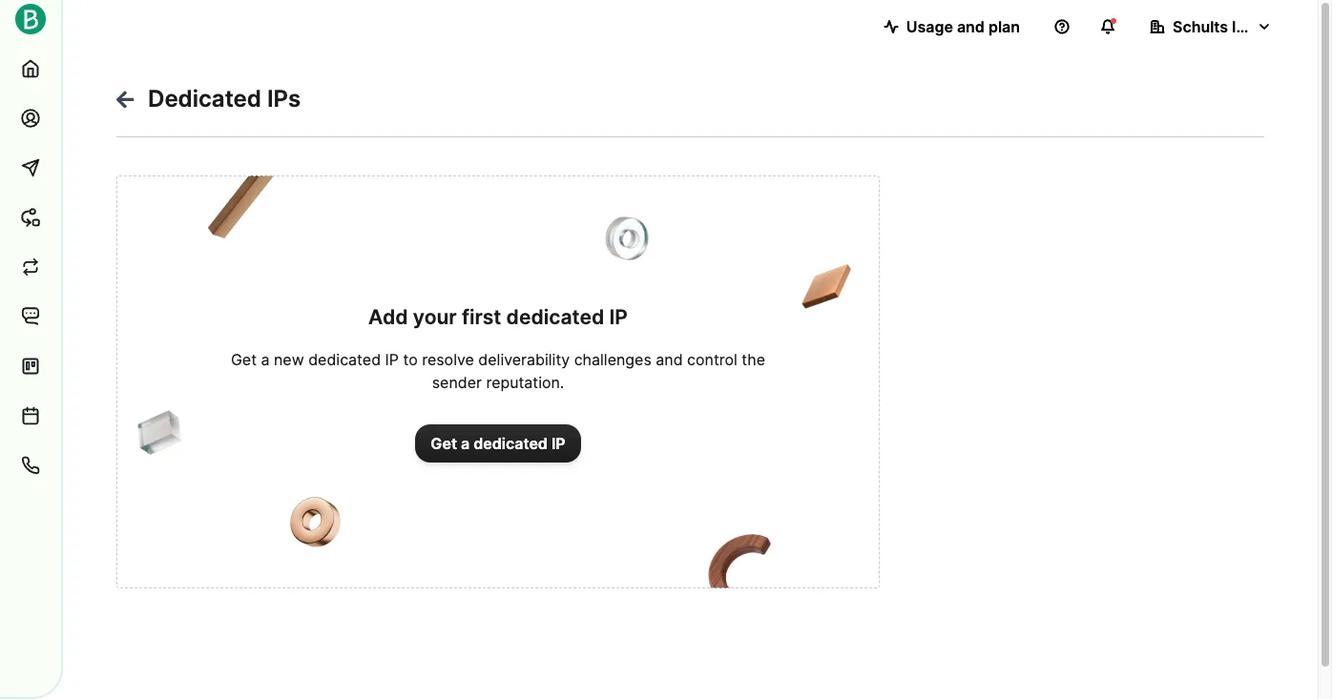 Task type: describe. For each thing, give the bounding box(es) containing it.
and inside usage and plan button
[[957, 17, 985, 36]]

2 vertical spatial ip
[[551, 434, 566, 453]]

a for dedicated
[[461, 434, 470, 453]]

to
[[403, 350, 418, 369]]

and inside get a new dedicated ip to resolve deliverability challenges and control the sender reputation.
[[656, 350, 683, 369]]

get a dedicated ip link
[[415, 424, 581, 462]]

add
[[368, 305, 408, 329]]

dedicated
[[148, 85, 261, 113]]

challenges
[[574, 350, 652, 369]]

the
[[742, 350, 765, 369]]

ips
[[267, 85, 301, 113]]

control
[[687, 350, 737, 369]]

a for new
[[261, 350, 270, 369]]

add your first dedicated ip
[[368, 305, 628, 329]]

schults inc button
[[1135, 8, 1287, 46]]

inc
[[1232, 17, 1254, 36]]

dedicated inside the get a dedicated ip link
[[473, 434, 548, 453]]

dedicated for first
[[506, 305, 604, 329]]

get for get a dedicated ip
[[431, 434, 457, 453]]

usage
[[906, 17, 953, 36]]



Task type: vqa. For each thing, say whether or not it's contained in the screenshot.
go to contacts on the bottom of the page
no



Task type: locate. For each thing, give the bounding box(es) containing it.
0 vertical spatial and
[[957, 17, 985, 36]]

reputation.
[[486, 373, 564, 392]]

get down the sender
[[431, 434, 457, 453]]

schults
[[1173, 17, 1228, 36]]

plan
[[988, 17, 1020, 36]]

2 vertical spatial dedicated
[[473, 434, 548, 453]]

schults inc
[[1173, 17, 1254, 36]]

dedicated inside get a new dedicated ip to resolve deliverability challenges and control the sender reputation.
[[308, 350, 381, 369]]

and left control
[[656, 350, 683, 369]]

a left new
[[261, 350, 270, 369]]

resolve
[[422, 350, 474, 369]]

ip inside get a new dedicated ip to resolve deliverability challenges and control the sender reputation.
[[385, 350, 399, 369]]

dedicated up deliverability on the left of page
[[506, 305, 604, 329]]

deliverability
[[478, 350, 570, 369]]

get inside get a new dedicated ip to resolve deliverability challenges and control the sender reputation.
[[231, 350, 257, 369]]

dedicated
[[506, 305, 604, 329], [308, 350, 381, 369], [473, 434, 548, 453]]

ip for new
[[385, 350, 399, 369]]

1 vertical spatial a
[[461, 434, 470, 453]]

ip down reputation.
[[551, 434, 566, 453]]

a down the sender
[[461, 434, 470, 453]]

1 horizontal spatial a
[[461, 434, 470, 453]]

0 horizontal spatial a
[[261, 350, 270, 369]]

get a new dedicated ip to resolve deliverability challenges and control the sender reputation.
[[231, 350, 765, 392]]

ip left to
[[385, 350, 399, 369]]

usage and plan button
[[868, 8, 1035, 46]]

your
[[413, 305, 457, 329]]

get a dedicated ip
[[431, 434, 566, 453]]

1 horizontal spatial and
[[957, 17, 985, 36]]

1 vertical spatial get
[[431, 434, 457, 453]]

0 horizontal spatial ip
[[385, 350, 399, 369]]

new
[[274, 350, 304, 369]]

1 horizontal spatial get
[[431, 434, 457, 453]]

dedicated right new
[[308, 350, 381, 369]]

get
[[231, 350, 257, 369], [431, 434, 457, 453]]

a inside get a new dedicated ip to resolve deliverability challenges and control the sender reputation.
[[261, 350, 270, 369]]

0 vertical spatial get
[[231, 350, 257, 369]]

ip for first
[[609, 305, 628, 329]]

first
[[462, 305, 501, 329]]

0 vertical spatial ip
[[609, 305, 628, 329]]

0 vertical spatial dedicated
[[506, 305, 604, 329]]

2 horizontal spatial ip
[[609, 305, 628, 329]]

1 vertical spatial ip
[[385, 350, 399, 369]]

ip
[[609, 305, 628, 329], [385, 350, 399, 369], [551, 434, 566, 453]]

and
[[957, 17, 985, 36], [656, 350, 683, 369]]

get left new
[[231, 350, 257, 369]]

1 horizontal spatial ip
[[551, 434, 566, 453]]

and left plan
[[957, 17, 985, 36]]

0 horizontal spatial get
[[231, 350, 257, 369]]

dedicated down reputation.
[[473, 434, 548, 453]]

0 vertical spatial a
[[261, 350, 270, 369]]

sender
[[432, 373, 482, 392]]

usage and plan
[[906, 17, 1020, 36]]

dedicated for new
[[308, 350, 381, 369]]

get for get a new dedicated ip to resolve deliverability challenges and control the sender reputation.
[[231, 350, 257, 369]]

a
[[261, 350, 270, 369], [461, 434, 470, 453]]

1 vertical spatial dedicated
[[308, 350, 381, 369]]

0 horizontal spatial and
[[656, 350, 683, 369]]

ip up challenges
[[609, 305, 628, 329]]

1 vertical spatial and
[[656, 350, 683, 369]]

dedicated ips
[[148, 85, 301, 113]]



